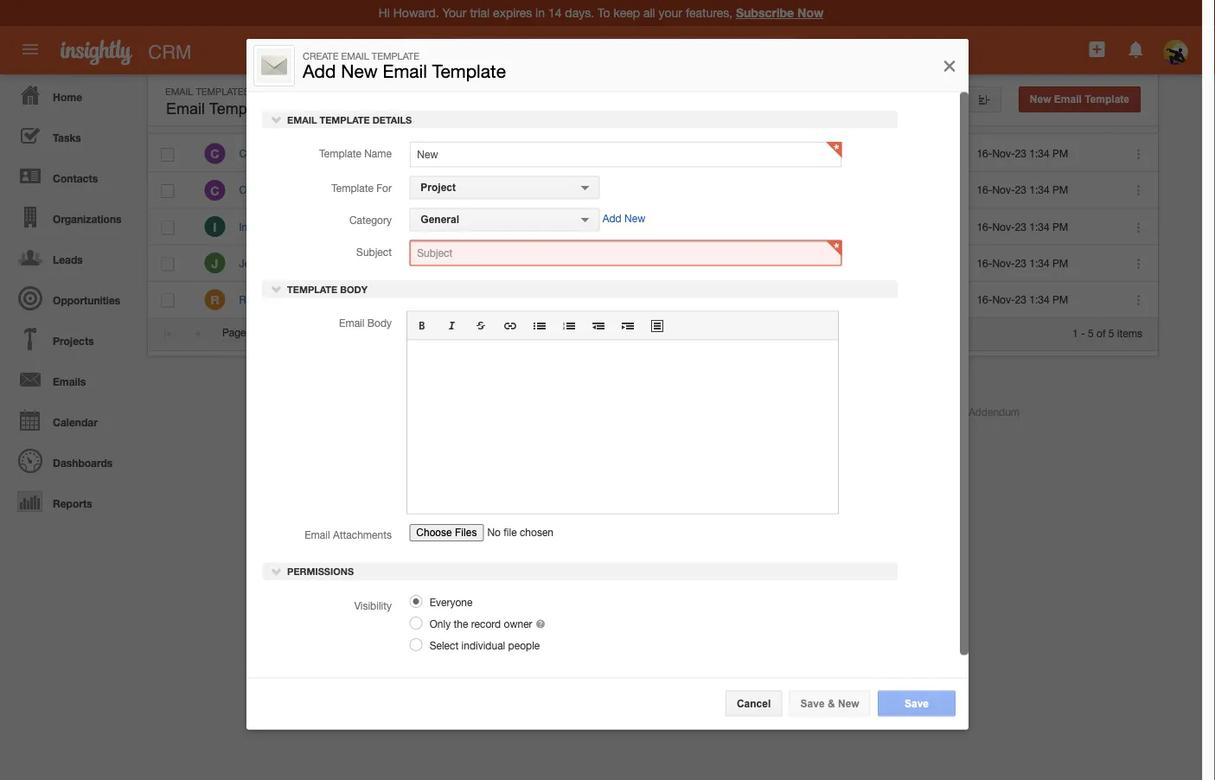Task type: describe. For each thing, give the bounding box(es) containing it.
blog
[[390, 406, 411, 418]]

permissions
[[285, 566, 354, 577]]

you for c
[[375, 148, 392, 160]]

person
[[266, 294, 299, 306]]

cancel
[[737, 698, 771, 710]]

howard for c
[[478, 184, 515, 196]]

right
[[239, 294, 264, 306]]

i row
[[148, 209, 1159, 245]]

job application response thanks for applying...
[[239, 257, 459, 269]]

home
[[53, 91, 82, 103]]

c for contact info
[[210, 183, 219, 198]]

can you point me to the right person?
[[359, 294, 535, 306]]

nov- inside j row
[[993, 257, 1016, 269]]

us.
[[463, 221, 477, 233]]

add new
[[603, 212, 646, 224]]

name inside the add new email template dialog
[[364, 147, 392, 159]]

thanks for contacting us. link
[[359, 221, 477, 233]]

calendar link
[[4, 400, 138, 440]]

to for c
[[443, 148, 452, 160]]

contacts
[[53, 172, 98, 184]]

you for r
[[381, 294, 397, 306]]

save & new button
[[790, 691, 871, 717]]

organizations
[[53, 213, 122, 225]]

of
[[1097, 327, 1106, 339]]

job
[[239, 257, 257, 269]]

23 inside j row
[[1016, 257, 1027, 269]]

right
[[474, 294, 494, 306]]

project button
[[410, 176, 600, 199]]

j row
[[148, 245, 1159, 282]]

items
[[1118, 327, 1143, 339]]

template name
[[319, 147, 392, 159]]

open
[[846, 112, 873, 124]]

sales for r
[[602, 294, 626, 306]]

new inside create email template add new email template
[[341, 61, 378, 82]]

leads link
[[4, 237, 138, 278]]

privacy policy link
[[808, 406, 873, 418]]

16-nov-23 1:34 pm cell for thanks for connecting
[[964, 172, 1115, 209]]

record
[[471, 617, 501, 630]]

16-nov-23 1:34 pm for can you point me to the right person?
[[977, 294, 1069, 306]]

pm inside j row
[[1053, 257, 1069, 269]]

template down all
[[432, 61, 506, 82]]

contact info link
[[239, 184, 305, 196]]

sales cell for i
[[585, 209, 715, 245]]

email attachments
[[305, 529, 392, 541]]

nov- inside i row
[[993, 221, 1016, 233]]

sales cell for r
[[585, 282, 715, 318]]

template inside new email template link
[[1085, 93, 1130, 105]]

brown for r
[[518, 294, 548, 306]]

this record will only be visible to its creator and administrators. image
[[536, 617, 546, 630]]

1 c row from the top
[[148, 136, 1159, 172]]

do you have time to connect? link
[[359, 148, 498, 160]]

thanks for connecting
[[359, 184, 462, 196]]

howard brown for c
[[478, 184, 548, 196]]

can
[[359, 294, 378, 306]]

&
[[828, 698, 836, 710]]

data processing addendum link
[[890, 406, 1020, 418]]

Search all data.... text field
[[457, 36, 798, 67]]

thanks for connecting link
[[359, 184, 462, 196]]

howard for r
[[478, 294, 515, 306]]

the inside r row
[[456, 294, 471, 306]]

navigation containing home
[[0, 74, 138, 522]]

opportunities link
[[4, 278, 138, 318]]

sales for i
[[602, 221, 626, 233]]

contact inside c row
[[239, 184, 276, 196]]

privacy
[[808, 406, 842, 418]]

home link
[[4, 74, 138, 115]]

me
[[427, 294, 441, 306]]

dashboards link
[[4, 440, 138, 481]]

rate
[[876, 112, 899, 124]]

reports
[[53, 498, 92, 510]]

i
[[213, 220, 217, 234]]

created date
[[976, 112, 1042, 124]]

16- inside i row
[[977, 221, 993, 233]]

have
[[395, 148, 417, 160]]

add new link
[[603, 212, 646, 224]]

16-nov-23 1:34 pm inside j row
[[977, 257, 1069, 269]]

inbound response
[[239, 221, 327, 233]]

brown for j
[[518, 257, 548, 269]]

howard inside i row
[[478, 221, 515, 233]]

do
[[359, 148, 372, 160]]

only
[[430, 617, 451, 630]]

blog link
[[390, 406, 411, 418]]

for
[[377, 182, 392, 194]]

application inside the add new email template dialog
[[407, 311, 839, 514]]

job application response link
[[239, 257, 370, 269]]

save for save
[[905, 698, 929, 710]]

howard brown for j
[[478, 257, 548, 269]]

chevron down image for template name
[[271, 113, 283, 125]]

23 for can you point me to the right person?
[[1016, 294, 1027, 306]]

thanks for thanks for contacting us. howard brown
[[359, 221, 392, 233]]

project
[[421, 181, 456, 193]]

cold
[[239, 148, 261, 160]]

c link for cold email
[[205, 143, 225, 164]]

data
[[890, 406, 912, 418]]

right person link
[[239, 294, 308, 306]]

general for the general cell
[[602, 185, 637, 196]]

body for email body
[[368, 317, 392, 329]]

dashboards
[[53, 457, 113, 469]]

template for
[[332, 182, 392, 194]]

howard brown for r
[[478, 294, 548, 306]]

tasks
[[53, 132, 81, 144]]

calendar
[[53, 416, 98, 428]]

row group containing c
[[148, 136, 1159, 318]]

processing
[[915, 406, 966, 418]]

1 vertical spatial templates
[[209, 100, 280, 118]]

thanks for thanks for connecting
[[359, 184, 392, 196]]

nov- for thanks for connecting
[[993, 184, 1016, 196]]

emails
[[53, 376, 86, 388]]

template down email template details
[[319, 147, 362, 159]]

contact for j
[[728, 257, 765, 269]]

create
[[303, 50, 339, 62]]

addendum
[[969, 406, 1020, 418]]

hiring
[[602, 258, 629, 269]]

0 vertical spatial templates
[[196, 86, 250, 97]]

open rate
[[846, 112, 899, 124]]

thanks for applying... link
[[359, 257, 459, 269]]

close image
[[941, 55, 959, 76]]

now
[[798, 6, 824, 20]]

row containing name
[[148, 101, 1158, 134]]

16- for do you have time to connect?
[[977, 148, 993, 160]]

1 - 5 of 5 items
[[1073, 327, 1143, 339]]

1:34 for thanks for connecting
[[1030, 184, 1050, 196]]

cold email
[[239, 148, 289, 160]]

howard brown link for j
[[478, 257, 548, 269]]

2 5 from the left
[[1109, 327, 1115, 339]]

1:34 for do you have time to connect?
[[1030, 148, 1050, 160]]

brown for c
[[518, 184, 548, 196]]

1
[[1073, 327, 1079, 339]]

4 16-nov-23 1:34 pm cell from the top
[[964, 245, 1115, 282]]

c link for contact info
[[205, 180, 225, 201]]

16-nov-23 1:34 pm cell for do you have time to connect?
[[964, 136, 1115, 172]]

create email template add new email template
[[303, 50, 506, 82]]

notifications image
[[1126, 39, 1147, 60]]

all
[[422, 45, 435, 59]]

general button
[[410, 208, 600, 231]]

save & new
[[801, 698, 860, 710]]

email inside new email template link
[[1055, 93, 1082, 105]]

subscribe now
[[736, 6, 824, 20]]

subscribe now link
[[736, 6, 824, 20]]

c for cold email
[[210, 147, 219, 161]]

23 for thanks for connecting
[[1016, 184, 1027, 196]]

16-nov-23 1:34 pm inside i row
[[977, 221, 1069, 233]]



Task type: locate. For each thing, give the bounding box(es) containing it.
c row up add new
[[148, 172, 1159, 209]]

4 16-nov-23 1:34 pm from the top
[[977, 257, 1069, 269]]

nov-
[[993, 148, 1016, 160], [993, 184, 1016, 196], [993, 221, 1016, 233], [993, 257, 1016, 269], [993, 294, 1016, 306]]

sales down hiring
[[602, 294, 626, 306]]

application
[[407, 311, 839, 514]]

new up date
[[1030, 93, 1052, 105]]

howard brown inside r row
[[478, 294, 548, 306]]

new inside button
[[838, 698, 860, 710]]

save right the &
[[905, 698, 929, 710]]

sales inside i row
[[602, 221, 626, 233]]

3 pm from the top
[[1053, 221, 1069, 233]]

email body
[[339, 317, 392, 329]]

1 c link from the top
[[205, 143, 225, 164]]

2 sales cell from the top
[[585, 282, 715, 318]]

3 1:34 from the top
[[1030, 221, 1050, 233]]

contact inside j row
[[728, 257, 765, 269]]

thanks up the category
[[359, 184, 392, 196]]

response up job application response 'link'
[[280, 221, 327, 233]]

subscribe
[[736, 6, 794, 20]]

c link left "cold"
[[205, 143, 225, 164]]

howard brown link for i
[[478, 221, 548, 233]]

to inside c row
[[443, 148, 452, 160]]

name left have
[[364, 147, 392, 159]]

new down the general cell
[[625, 212, 646, 224]]

5 nov- from the top
[[993, 294, 1016, 306]]

sales inside r row
[[602, 294, 626, 306]]

None radio
[[410, 617, 423, 630], [410, 638, 423, 651], [410, 617, 423, 630], [410, 638, 423, 651]]

2 brown from the top
[[518, 221, 548, 233]]

contact cell for j
[[715, 245, 834, 282]]

1 pm from the top
[[1053, 148, 1069, 160]]

brown up person?
[[518, 257, 548, 269]]

none file field inside the add new email template dialog
[[410, 523, 606, 548]]

pm
[[1053, 148, 1069, 160], [1053, 184, 1069, 196], [1053, 221, 1069, 233], [1053, 257, 1069, 269], [1053, 294, 1069, 306]]

4 howard brown link from the top
[[478, 294, 548, 306]]

0% cell
[[834, 282, 964, 318]]

template down notifications icon
[[1085, 93, 1130, 105]]

brown inside i row
[[518, 221, 548, 233]]

nov- inside r row
[[993, 294, 1016, 306]]

thanks up "can"
[[359, 257, 392, 269]]

3 howard from the top
[[478, 257, 515, 269]]

pm inside i row
[[1053, 221, 1069, 233]]

save left the &
[[801, 698, 825, 710]]

template left all
[[372, 50, 420, 62]]

contact inside r row
[[728, 294, 765, 306]]

howard right me
[[478, 294, 515, 306]]

body for template body
[[340, 283, 368, 295]]

16- inside r row
[[977, 294, 993, 306]]

2 nov- from the top
[[993, 184, 1016, 196]]

c link up i link
[[205, 180, 225, 201]]

1 5 from the left
[[1089, 327, 1094, 339]]

j
[[212, 256, 218, 271]]

Name text field
[[410, 141, 842, 167]]

1 chevron down image from the top
[[271, 113, 283, 125]]

16-nov-23 1:34 pm for thanks for connecting
[[977, 184, 1069, 196]]

row
[[148, 101, 1158, 134]]

projects link
[[4, 318, 138, 359]]

None file field
[[410, 523, 606, 548]]

4 nov- from the top
[[993, 257, 1016, 269]]

1 vertical spatial c
[[210, 183, 219, 198]]

1 1:34 from the top
[[1030, 148, 1050, 160]]

for for contacting
[[395, 221, 408, 233]]

add inside create email template add new email template
[[303, 61, 336, 82]]

1 save from the left
[[801, 698, 825, 710]]

16- for can you point me to the right person?
[[977, 294, 993, 306]]

add
[[303, 61, 336, 82], [603, 212, 622, 224]]

response inside j row
[[315, 257, 361, 269]]

details
[[373, 114, 412, 125]]

body down job application response thanks for applying...
[[340, 283, 368, 295]]

4 16- from the top
[[977, 257, 993, 269]]

5
[[1089, 327, 1094, 339], [1109, 327, 1115, 339]]

1 howard brown from the top
[[478, 184, 548, 196]]

1 16-nov-23 1:34 pm from the top
[[977, 148, 1069, 160]]

template body
[[285, 283, 368, 295]]

1 vertical spatial howard brown
[[478, 257, 548, 269]]

thanks down for
[[359, 221, 392, 233]]

all link
[[405, 37, 457, 68]]

howard right 'us.'
[[478, 221, 515, 233]]

time
[[420, 148, 440, 160]]

attachments
[[333, 529, 392, 541]]

toolbar inside the add new email template dialog
[[408, 311, 838, 340]]

thanks for contacting us. howard brown
[[359, 221, 548, 233]]

howard brown up person?
[[478, 257, 548, 269]]

Search this list... text field
[[537, 87, 732, 112]]

email template details
[[285, 114, 412, 125]]

1 sales from the top
[[602, 221, 626, 233]]

5 pm from the top
[[1053, 294, 1069, 306]]

body
[[340, 283, 368, 295], [368, 317, 392, 329]]

0 vertical spatial response
[[280, 221, 327, 233]]

16-nov-23 1:34 pm
[[977, 148, 1069, 160], [977, 184, 1069, 196], [977, 221, 1069, 233], [977, 257, 1069, 269], [977, 294, 1069, 306]]

0 vertical spatial chevron down image
[[271, 113, 283, 125]]

navigation
[[0, 74, 138, 522]]

howard brown link up general button
[[478, 184, 548, 196]]

pm for thanks for connecting
[[1053, 184, 1069, 196]]

1:34 for can you point me to the right person?
[[1030, 294, 1050, 306]]

for right the category
[[395, 221, 408, 233]]

add up subject text box
[[603, 212, 622, 224]]

r link
[[205, 289, 225, 310]]

select
[[430, 639, 459, 651]]

r
[[211, 293, 219, 307]]

to for r
[[444, 294, 453, 306]]

0 vertical spatial body
[[340, 283, 368, 295]]

1 vertical spatial c link
[[205, 180, 225, 201]]

3 16-nov-23 1:34 pm cell from the top
[[964, 209, 1115, 245]]

5 1:34 from the top
[[1030, 294, 1050, 306]]

thanks
[[359, 184, 392, 196], [359, 221, 392, 233], [359, 257, 392, 269]]

pm inside r row
[[1053, 294, 1069, 306]]

brown inside c row
[[518, 184, 548, 196]]

2 c link from the top
[[205, 180, 225, 201]]

emails link
[[4, 359, 138, 400]]

23 inside i row
[[1016, 221, 1027, 233]]

for for connecting
[[395, 184, 408, 196]]

body down "can"
[[368, 317, 392, 329]]

inbound
[[239, 221, 277, 233]]

new right create
[[341, 61, 378, 82]]

for left applying...
[[395, 257, 408, 269]]

templates
[[196, 86, 250, 97], [209, 100, 280, 118]]

howard brown link down project button on the left top
[[478, 221, 548, 233]]

16-nov-23 1:34 pm cell for can you point me to the right person?
[[964, 282, 1115, 318]]

cell
[[465, 136, 585, 172], [585, 136, 715, 172], [715, 136, 834, 172], [834, 136, 964, 172], [715, 172, 834, 209], [834, 172, 964, 209], [715, 209, 834, 245], [834, 209, 964, 245], [834, 245, 964, 282]]

0 vertical spatial thanks
[[359, 184, 392, 196]]

sales up subject text box
[[602, 221, 626, 233]]

4 1:34 from the top
[[1030, 257, 1050, 269]]

the right only
[[454, 617, 468, 630]]

crm
[[148, 41, 192, 63]]

5 16- from the top
[[977, 294, 993, 306]]

2 23 from the top
[[1016, 184, 1027, 196]]

you
[[375, 148, 392, 160], [381, 294, 397, 306]]

pm for do you have time to connect?
[[1053, 148, 1069, 160]]

chevron down image up cold email 'link'
[[271, 113, 283, 125]]

application
[[260, 257, 312, 269]]

0 vertical spatial c
[[210, 147, 219, 161]]

chevron down image down application
[[271, 282, 283, 295]]

0 vertical spatial for
[[395, 184, 408, 196]]

c
[[210, 147, 219, 161], [210, 183, 219, 198]]

1 16-nov-23 1:34 pm cell from the top
[[964, 136, 1115, 172]]

1 vertical spatial name
[[364, 147, 392, 159]]

howard inside c row
[[478, 184, 515, 196]]

howard brown up general button
[[478, 184, 548, 196]]

the inside dialog
[[454, 617, 468, 630]]

1 for from the top
[[395, 184, 408, 196]]

template up template name
[[320, 114, 370, 125]]

Subject text field
[[410, 240, 842, 266]]

1:34 inside j row
[[1030, 257, 1050, 269]]

howard for j
[[478, 257, 515, 269]]

howard brown link for r
[[478, 294, 548, 306]]

4 brown from the top
[[518, 294, 548, 306]]

to inside r row
[[444, 294, 453, 306]]

1 sales cell from the top
[[585, 209, 715, 245]]

1 16- from the top
[[977, 148, 993, 160]]

1 horizontal spatial name
[[364, 147, 392, 159]]

1 vertical spatial general
[[421, 214, 460, 225]]

cancel button
[[726, 691, 782, 717]]

brown
[[518, 184, 548, 196], [518, 221, 548, 233], [518, 257, 548, 269], [518, 294, 548, 306]]

for right for
[[395, 184, 408, 196]]

projects
[[53, 335, 94, 347]]

privacy policy
[[808, 406, 873, 418]]

howard up general button
[[478, 184, 515, 196]]

0 vertical spatial name
[[239, 112, 268, 124]]

16-nov-23 1:34 pm for do you have time to connect?
[[977, 148, 1069, 160]]

data processing addendum
[[890, 406, 1020, 418]]

1 horizontal spatial add
[[603, 212, 622, 224]]

howard inside j row
[[478, 257, 515, 269]]

c row
[[148, 136, 1159, 172], [148, 172, 1159, 209]]

2 vertical spatial for
[[395, 257, 408, 269]]

2 vertical spatial thanks
[[359, 257, 392, 269]]

1 23 from the top
[[1016, 148, 1027, 160]]

c row down search this list... text field
[[148, 136, 1159, 172]]

contacting
[[411, 221, 460, 233]]

23 inside r row
[[1016, 294, 1027, 306]]

to right time at the top
[[443, 148, 452, 160]]

thanks inside c row
[[359, 184, 392, 196]]

new email template link
[[1019, 87, 1141, 112]]

subject inside the add new email template dialog
[[357, 246, 392, 258]]

0 horizontal spatial name
[[239, 112, 268, 124]]

1 vertical spatial sales
[[602, 294, 626, 306]]

0 vertical spatial you
[[375, 148, 392, 160]]

nov- for do you have time to connect?
[[993, 148, 1016, 160]]

person?
[[497, 294, 535, 306]]

none radio inside the add new email template dialog
[[410, 595, 423, 608]]

2 howard from the top
[[478, 221, 515, 233]]

general down connecting
[[421, 214, 460, 225]]

1 vertical spatial you
[[381, 294, 397, 306]]

4 pm from the top
[[1053, 257, 1069, 269]]

0 horizontal spatial save
[[801, 698, 825, 710]]

general up the add new link
[[602, 185, 637, 196]]

brown right 'right'
[[518, 294, 548, 306]]

2 16-nov-23 1:34 pm from the top
[[977, 184, 1069, 196]]

subject up do at the left of page
[[358, 112, 396, 124]]

howard brown link inside r row
[[478, 294, 548, 306]]

howard brown right me
[[478, 294, 548, 306]]

2 c row from the top
[[148, 172, 1159, 209]]

the left 'right'
[[456, 294, 471, 306]]

1:34 inside r row
[[1030, 294, 1050, 306]]

opportunities
[[53, 294, 121, 306]]

brown down project button on the left top
[[518, 221, 548, 233]]

2 1:34 from the top
[[1030, 184, 1050, 196]]

you inside r row
[[381, 294, 397, 306]]

0 vertical spatial sales
[[602, 221, 626, 233]]

c up i link
[[210, 183, 219, 198]]

contact cell
[[715, 245, 834, 282], [715, 282, 834, 318]]

to right me
[[444, 294, 453, 306]]

contact for r
[[728, 294, 765, 306]]

brown inside r row
[[518, 294, 548, 306]]

new email template
[[1030, 93, 1130, 105]]

1:34 inside i row
[[1030, 221, 1050, 233]]

1 vertical spatial subject
[[357, 246, 392, 258]]

template
[[372, 50, 420, 62], [432, 61, 506, 82], [1085, 93, 1130, 105], [320, 114, 370, 125], [319, 147, 362, 159], [332, 182, 374, 194], [287, 283, 338, 295]]

howard brown link inside j row
[[478, 257, 548, 269]]

2 vertical spatial howard brown
[[478, 294, 548, 306]]

save button
[[878, 691, 956, 717]]

brown up general button
[[518, 184, 548, 196]]

1 vertical spatial add
[[603, 212, 622, 224]]

save for save & new
[[801, 698, 825, 710]]

1 brown from the top
[[518, 184, 548, 196]]

4 23 from the top
[[1016, 257, 1027, 269]]

howard brown link for c
[[478, 184, 548, 196]]

howard brown link inside i row
[[478, 221, 548, 233]]

1 vertical spatial for
[[395, 221, 408, 233]]

23
[[1016, 148, 1027, 160], [1016, 184, 1027, 196], [1016, 221, 1027, 233], [1016, 257, 1027, 269], [1016, 294, 1027, 306]]

1 vertical spatial the
[[454, 617, 468, 630]]

i link
[[205, 216, 225, 237]]

0 vertical spatial c link
[[205, 143, 225, 164]]

name up "cold"
[[239, 112, 268, 124]]

only the record owner
[[430, 617, 536, 630]]

0 vertical spatial add
[[303, 61, 336, 82]]

1 contact cell from the top
[[715, 245, 834, 282]]

4 howard from the top
[[478, 294, 515, 306]]

1 horizontal spatial 5
[[1109, 327, 1115, 339]]

howard up 'right'
[[478, 257, 515, 269]]

16-nov-23 1:34 pm cell
[[964, 136, 1115, 172], [964, 172, 1115, 209], [964, 209, 1115, 245], [964, 245, 1115, 282], [964, 282, 1115, 318]]

howard brown link up person?
[[478, 257, 548, 269]]

template left for
[[332, 182, 374, 194]]

pm for can you point me to the right person?
[[1053, 294, 1069, 306]]

hiring cell
[[585, 245, 715, 282]]

nov- for can you point me to the right person?
[[993, 294, 1016, 306]]

3 for from the top
[[395, 257, 408, 269]]

info
[[279, 184, 297, 196]]

5 16-nov-23 1:34 pm from the top
[[977, 294, 1069, 306]]

0 vertical spatial sales cell
[[585, 209, 715, 245]]

c left "cold"
[[210, 147, 219, 161]]

None checkbox
[[161, 148, 174, 162], [161, 184, 174, 198], [161, 294, 174, 308], [161, 148, 174, 162], [161, 184, 174, 198], [161, 294, 174, 308]]

0 vertical spatial the
[[456, 294, 471, 306]]

2 save from the left
[[905, 698, 929, 710]]

16- inside j row
[[977, 257, 993, 269]]

name
[[239, 112, 268, 124], [364, 147, 392, 159]]

response inside i row
[[280, 221, 327, 233]]

1 vertical spatial to
[[444, 294, 453, 306]]

2 vertical spatial contact
[[728, 294, 765, 306]]

2 c from the top
[[210, 183, 219, 198]]

2 chevron down image from the top
[[271, 282, 283, 295]]

chevron down image
[[271, 113, 283, 125], [271, 282, 283, 295]]

0 horizontal spatial 5
[[1089, 327, 1094, 339]]

0 horizontal spatial add
[[303, 61, 336, 82]]

for inside j row
[[395, 257, 408, 269]]

1 vertical spatial contact
[[728, 257, 765, 269]]

0 vertical spatial to
[[443, 148, 452, 160]]

3 brown from the top
[[518, 257, 548, 269]]

2 howard brown link from the top
[[478, 221, 548, 233]]

contact info
[[239, 184, 297, 196]]

brown inside j row
[[518, 257, 548, 269]]

howard brown inside j row
[[478, 257, 548, 269]]

2 contact cell from the top
[[715, 282, 834, 318]]

response
[[280, 221, 327, 233], [315, 257, 361, 269]]

email templates button
[[162, 96, 284, 122]]

16- for thanks for connecting
[[977, 184, 993, 196]]

5 right of
[[1109, 327, 1115, 339]]

0 vertical spatial howard brown
[[478, 184, 548, 196]]

add new email template dialog
[[247, 39, 969, 730]]

howard inside r row
[[478, 294, 515, 306]]

chevron down image
[[271, 565, 283, 577]]

3 16- from the top
[[977, 221, 993, 233]]

chevron down image for email body
[[271, 282, 283, 295]]

howard brown link right me
[[478, 294, 548, 306]]

2 pm from the top
[[1053, 184, 1069, 196]]

2 howard brown from the top
[[478, 257, 548, 269]]

you right "can"
[[381, 294, 397, 306]]

general inside cell
[[602, 185, 637, 196]]

1 thanks from the top
[[359, 184, 392, 196]]

contact cell for r
[[715, 282, 834, 318]]

general inside button
[[421, 214, 460, 225]]

3 howard brown link from the top
[[478, 257, 548, 269]]

to
[[443, 148, 452, 160], [444, 294, 453, 306]]

template down job application response 'link'
[[287, 283, 338, 295]]

1 horizontal spatial save
[[905, 698, 929, 710]]

3 23 from the top
[[1016, 221, 1027, 233]]

1 vertical spatial body
[[368, 317, 392, 329]]

row group
[[148, 136, 1159, 318]]

subject down the category
[[357, 246, 392, 258]]

connect?
[[455, 148, 498, 160]]

policy
[[845, 406, 873, 418]]

everyone
[[427, 596, 473, 608]]

16-nov-23 1:34 pm inside r row
[[977, 294, 1069, 306]]

leads
[[53, 254, 83, 266]]

contacts link
[[4, 156, 138, 196]]

thanks inside j row
[[359, 257, 392, 269]]

r row
[[148, 282, 1159, 318]]

0 vertical spatial contact
[[239, 184, 276, 196]]

people
[[508, 639, 540, 651]]

1 horizontal spatial general
[[602, 185, 637, 196]]

3 16-nov-23 1:34 pm from the top
[[977, 221, 1069, 233]]

2 16- from the top
[[977, 184, 993, 196]]

visibility
[[354, 599, 392, 611]]

0 vertical spatial general
[[602, 185, 637, 196]]

1 c from the top
[[210, 147, 219, 161]]

-
[[1082, 327, 1086, 339]]

3 thanks from the top
[[359, 257, 392, 269]]

2 16-nov-23 1:34 pm cell from the top
[[964, 172, 1115, 209]]

0%
[[851, 294, 866, 306]]

2 sales from the top
[[602, 294, 626, 306]]

inbound response link
[[239, 221, 336, 233]]

1 vertical spatial thanks
[[359, 221, 392, 233]]

thanks inside i row
[[359, 221, 392, 233]]

1 howard from the top
[[478, 184, 515, 196]]

created
[[976, 112, 1015, 124]]

howard brown inside c row
[[478, 184, 548, 196]]

toolbar
[[408, 311, 838, 340]]

23 for do you have time to connect?
[[1016, 148, 1027, 160]]

howard brown
[[478, 184, 548, 196], [478, 257, 548, 269], [478, 294, 548, 306]]

0 vertical spatial subject
[[358, 112, 396, 124]]

3 howard brown from the top
[[478, 294, 548, 306]]

None radio
[[410, 595, 423, 608]]

add up email template details
[[303, 61, 336, 82]]

5 right -
[[1089, 327, 1094, 339]]

2 for from the top
[[395, 221, 408, 233]]

you right do at the left of page
[[375, 148, 392, 160]]

organizations link
[[4, 196, 138, 237]]

5 23 from the top
[[1016, 294, 1027, 306]]

do you have time to connect?
[[359, 148, 498, 160]]

sales cell
[[585, 209, 715, 245], [585, 282, 715, 318]]

0 horizontal spatial general
[[421, 214, 460, 225]]

1 vertical spatial response
[[315, 257, 361, 269]]

2 thanks from the top
[[359, 221, 392, 233]]

sales
[[602, 221, 626, 233], [602, 294, 626, 306]]

can you point me to the right person? link
[[359, 294, 535, 306]]

select individual people
[[427, 639, 540, 651]]

cold email link
[[239, 148, 298, 160]]

contact
[[239, 184, 276, 196], [728, 257, 765, 269], [728, 294, 765, 306]]

response up the template body
[[315, 257, 361, 269]]

1 nov- from the top
[[993, 148, 1016, 160]]

1:34
[[1030, 148, 1050, 160], [1030, 184, 1050, 196], [1030, 221, 1050, 233], [1030, 257, 1050, 269], [1030, 294, 1050, 306]]

general cell
[[585, 172, 715, 209]]

for inside i row
[[395, 221, 408, 233]]

1 vertical spatial sales cell
[[585, 282, 715, 318]]

1 vertical spatial chevron down image
[[271, 282, 283, 295]]

new
[[341, 61, 378, 82], [1030, 93, 1052, 105], [625, 212, 646, 224], [838, 698, 860, 710]]

None checkbox
[[161, 110, 174, 124], [161, 221, 174, 235], [161, 257, 174, 271], [161, 110, 174, 124], [161, 221, 174, 235], [161, 257, 174, 271]]

1 howard brown link from the top
[[478, 184, 548, 196]]

new right the &
[[838, 698, 860, 710]]

3 nov- from the top
[[993, 221, 1016, 233]]

right person
[[239, 294, 299, 306]]

general for general button
[[421, 214, 460, 225]]

16-
[[977, 148, 993, 160], [977, 184, 993, 196], [977, 221, 993, 233], [977, 257, 993, 269], [977, 294, 993, 306]]

5 16-nov-23 1:34 pm cell from the top
[[964, 282, 1115, 318]]

reports link
[[4, 481, 138, 522]]



Task type: vqa. For each thing, say whether or not it's contained in the screenshot.
the topmost Sales cell
yes



